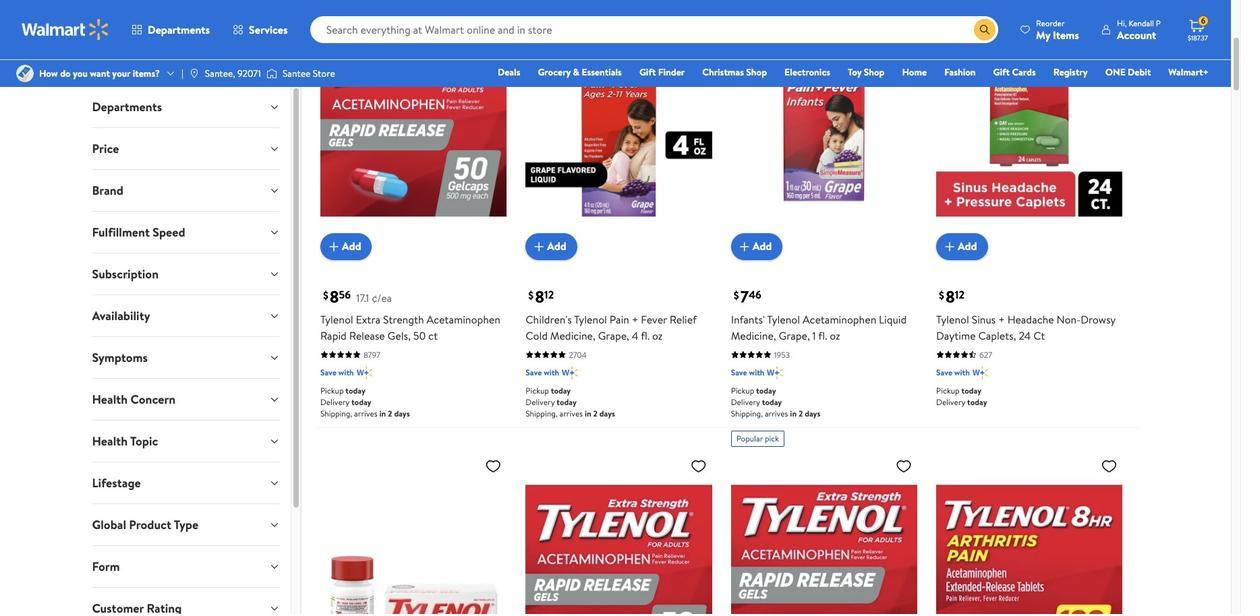 Task type: describe. For each thing, give the bounding box(es) containing it.
santee store
[[283, 67, 335, 80]]

price tab
[[81, 128, 291, 169]]

pickup today delivery today
[[937, 385, 988, 408]]

save for tylenol extra strength acetaminophen rapid release gels, 50 ct
[[320, 367, 337, 378]]

children's tylenol pain + fever relief cold medicine, grape, 4 fl. oz
[[526, 312, 697, 343]]

12 for tylenol
[[955, 288, 965, 302]]

add button for tylenol extra strength acetaminophen rapid release gels, 50 ct
[[320, 233, 372, 260]]

pickup for 17.1 ¢/ea
[[320, 385, 344, 397]]

health concern tab
[[81, 379, 291, 420]]

store
[[313, 67, 335, 80]]

add to cart image
[[942, 239, 958, 255]]

add button for infants' tylenol acetaminophen liquid medicine, grape, 1 fl. oz
[[731, 233, 783, 260]]

popular pick
[[737, 433, 779, 444]]

56
[[339, 288, 351, 302]]

gift cards
[[994, 65, 1036, 79]]

my
[[1037, 27, 1051, 42]]

fashion
[[945, 65, 976, 79]]

kendall
[[1129, 17, 1155, 29]]

headache
[[1008, 312, 1055, 327]]

save for children's tylenol pain + fever relief cold medicine, grape, 4 fl. oz
[[526, 367, 542, 378]]

strength
[[383, 312, 424, 327]]

save with for tylenol extra strength acetaminophen rapid release gels, 50 ct
[[320, 367, 354, 378]]

walmart plus image for 17.1 ¢/ea
[[357, 366, 373, 380]]

one debit link
[[1100, 65, 1158, 80]]

fulfillment
[[92, 224, 150, 241]]

concern
[[131, 391, 176, 408]]

health concern button
[[81, 379, 291, 420]]

8 for children's
[[535, 285, 545, 308]]

pickup today delivery today shipping, arrives in 2 days for 8
[[526, 385, 615, 420]]

$ for infants' tylenol acetaminophen liquid medicine, grape, 1 fl. oz
[[734, 288, 739, 303]]

children's tylenol pain + fever relief cold medicine, grape, 4 fl. oz image
[[526, 0, 712, 249]]

health topic tab
[[81, 421, 291, 462]]

fl. inside children's tylenol pain + fever relief cold medicine, grape, 4 fl. oz
[[641, 328, 650, 343]]

tylenol sinus + headache non-drowsy daytime caplets, 24 ct image
[[937, 0, 1123, 249]]

add to favorites list, tylenol sinus + headache non-drowsy daytime caplets, 24 ct image
[[1102, 3, 1118, 20]]

services
[[249, 22, 288, 37]]

grape, inside infants' tylenol acetaminophen liquid medicine, grape, 1 fl. oz
[[779, 328, 810, 343]]

save with for infants' tylenol acetaminophen liquid medicine, grape, 1 fl. oz
[[731, 367, 765, 378]]

cold
[[526, 328, 548, 343]]

add for infants' tylenol acetaminophen liquid medicine, grape, 1 fl. oz
[[753, 239, 772, 254]]

sinus
[[972, 312, 996, 327]]

add to favorites list, tylenol extra strength acetaminophen rapid release gels, 50 ct image
[[691, 458, 707, 475]]

17.1
[[356, 291, 369, 305]]

with for tylenol extra strength acetaminophen rapid release gels, 50 ct
[[339, 367, 354, 378]]

subscription button
[[81, 254, 291, 295]]

availability button
[[81, 296, 291, 337]]

days for 7
[[805, 408, 821, 420]]

walmart+ link
[[1163, 65, 1215, 80]]

2 for 7
[[799, 408, 803, 420]]

fulfillment speed
[[92, 224, 185, 241]]

pickup inside pickup today delivery today
[[937, 385, 960, 397]]

subscription tab
[[81, 254, 291, 295]]

extra
[[356, 312, 381, 327]]

home link
[[896, 65, 933, 80]]

tylenol 8 hour arthritis & joint pain acetaminophen caplets, 100 count image
[[937, 453, 1123, 615]]

deals link
[[492, 65, 527, 80]]

shop for christmas shop
[[747, 65, 767, 79]]

how do you want your items?
[[39, 67, 160, 80]]

2 for 8
[[593, 408, 598, 420]]

fl. inside infants' tylenol acetaminophen liquid medicine, grape, 1 fl. oz
[[819, 328, 828, 343]]

christmas shop link
[[697, 65, 773, 80]]

health topic button
[[81, 421, 291, 462]]

health for health topic
[[92, 433, 128, 450]]

Walmart Site-Wide search field
[[310, 16, 999, 43]]

electronics
[[785, 65, 831, 79]]

do
[[60, 67, 71, 80]]

p
[[1157, 17, 1161, 29]]

christmas
[[703, 65, 744, 79]]

release
[[349, 328, 385, 343]]

type
[[174, 517, 199, 534]]

ct
[[1034, 328, 1046, 343]]

acetaminophen inside infants' tylenol acetaminophen liquid medicine, grape, 1 fl. oz
[[803, 312, 877, 327]]

add to favorites list, tylenol extra strength acetaminophen rapid release gels, 50 ct image
[[485, 3, 502, 20]]

essentials
[[582, 65, 622, 79]]

availability tab
[[81, 296, 291, 337]]

12 for children's
[[545, 288, 554, 302]]

46
[[749, 288, 762, 302]]

add for tylenol sinus + headache non-drowsy daytime caplets, 24 ct
[[958, 239, 978, 254]]

acetaminophen inside $ 8 56 17.1 ¢/ea tylenol extra strength acetaminophen rapid release gels, 50 ct
[[427, 312, 501, 327]]

add to favorites list, children's tylenol pain + fever relief cold medicine, grape, 4 fl. oz image
[[691, 3, 707, 20]]

shipping, for 8
[[526, 408, 558, 420]]

reorder
[[1037, 17, 1065, 29]]

fever
[[641, 312, 667, 327]]

$187.37
[[1188, 33, 1209, 43]]

toy shop
[[848, 65, 885, 79]]

services button
[[221, 13, 299, 46]]

home
[[903, 65, 927, 79]]

availability
[[92, 308, 150, 325]]

shipping, for 17.1 ¢/ea
[[320, 408, 352, 420]]

gift for gift cards
[[994, 65, 1010, 79]]

tylenol inside infants' tylenol acetaminophen liquid medicine, grape, 1 fl. oz
[[767, 312, 800, 327]]

in for 8
[[585, 408, 592, 420]]

deals
[[498, 65, 521, 79]]

627
[[980, 349, 993, 361]]

lifestage
[[92, 475, 141, 492]]

walmart plus image for 7
[[768, 366, 783, 380]]

days for 17.1 ¢/ea
[[394, 408, 410, 420]]

grocery & essentials
[[538, 65, 622, 79]]

tylenol extra strength acetaminophen rapid release gels, 50 ct image for add to favorites list, tylenol extra strength acetaminophen rapid release gels, 50 ct icon
[[526, 453, 712, 615]]

pickup for 7
[[731, 385, 755, 397]]

+ inside children's tylenol pain + fever relief cold medicine, grape, 4 fl. oz
[[632, 312, 639, 327]]

health concern
[[92, 391, 176, 408]]

lifestage tab
[[81, 463, 291, 504]]

in for 17.1 ¢/ea
[[380, 408, 386, 420]]

medicine, inside children's tylenol pain + fever relief cold medicine, grape, 4 fl. oz
[[551, 328, 596, 343]]

christmas shop
[[703, 65, 767, 79]]

with for tylenol sinus + headache non-drowsy daytime caplets, 24 ct
[[955, 367, 970, 378]]

delivery for 7
[[731, 397, 760, 408]]

infants'
[[731, 312, 765, 327]]

global product type
[[92, 517, 199, 534]]

your
[[112, 67, 130, 80]]

shop for toy shop
[[864, 65, 885, 79]]

global product type button
[[81, 505, 291, 546]]

add to favorites list, tylenol regular strength tablets with 325 mg acetaminophen, 100ct image
[[485, 458, 502, 475]]

debit
[[1128, 65, 1151, 79]]

pickup today delivery today shipping, arrives in 2 days for 7
[[731, 385, 821, 420]]

save with for children's tylenol pain + fever relief cold medicine, grape, 4 fl. oz
[[526, 367, 559, 378]]

you
[[73, 67, 88, 80]]

7
[[741, 285, 749, 308]]

liquid
[[879, 312, 907, 327]]

toy shop link
[[842, 65, 891, 80]]

add to favorites list, tylenol 8 hour arthritis & joint pain acetaminophen caplets, 100 count image
[[1102, 458, 1118, 475]]

1
[[813, 328, 816, 343]]

add to favorites list, infants' tylenol acetaminophen liquid medicine, grape, 1 fl. oz image
[[896, 3, 912, 20]]

pick
[[765, 433, 779, 444]]

pickup today delivery today shipping, arrives in 2 days for 17.1 ¢/ea
[[320, 385, 410, 420]]

delivery inside pickup today delivery today
[[937, 397, 966, 408]]

tylenol inside $ 8 56 17.1 ¢/ea tylenol extra strength acetaminophen rapid release gels, 50 ct
[[320, 312, 353, 327]]

save with for tylenol sinus + headache non-drowsy daytime caplets, 24 ct
[[937, 367, 970, 378]]

¢/ea
[[372, 291, 392, 305]]

form button
[[81, 547, 291, 588]]

departments inside tab
[[92, 99, 162, 115]]



Task type: locate. For each thing, give the bounding box(es) containing it.
8 up daytime
[[946, 285, 955, 308]]

1 with from the left
[[339, 367, 354, 378]]

items
[[1053, 27, 1080, 42]]

departments button down |
[[81, 86, 291, 128]]

2 delivery from the left
[[526, 397, 555, 408]]

1 health from the top
[[92, 391, 128, 408]]

2704
[[569, 349, 587, 361]]

brand tab
[[81, 170, 291, 211]]

gels,
[[388, 328, 411, 343]]

2 2 from the left
[[593, 408, 598, 420]]

2 grape, from the left
[[779, 328, 810, 343]]

save with up pickup today delivery today
[[937, 367, 970, 378]]

2 pickup from the left
[[526, 385, 549, 397]]

1 days from the left
[[394, 408, 410, 420]]

 image for santee, 92071
[[189, 68, 200, 79]]

0 horizontal spatial oz
[[653, 328, 663, 343]]

1 vertical spatial health
[[92, 433, 128, 450]]

health left topic
[[92, 433, 128, 450]]

departments down your
[[92, 99, 162, 115]]

delivery for 8
[[526, 397, 555, 408]]

3 save from the left
[[731, 367, 748, 378]]

1 + from the left
[[632, 312, 639, 327]]

tylenol regular strength tablets with 325 mg acetaminophen, 100ct image
[[320, 453, 507, 615]]

2 walmart plus image from the left
[[562, 366, 578, 380]]

0 horizontal spatial gift
[[640, 65, 656, 79]]

shop right christmas
[[747, 65, 767, 79]]

2 8 from the left
[[535, 285, 545, 308]]

add button for children's tylenol pain + fever relief cold medicine, grape, 4 fl. oz
[[526, 233, 578, 260]]

pickup down rapid
[[320, 385, 344, 397]]

1 horizontal spatial 2
[[593, 408, 598, 420]]

+ inside tylenol sinus + headache non-drowsy daytime caplets, 24 ct
[[999, 312, 1005, 327]]

24
[[1019, 328, 1031, 343]]

2 + from the left
[[999, 312, 1005, 327]]

walmart plus image down 2704
[[562, 366, 578, 380]]

1 shop from the left
[[747, 65, 767, 79]]

3 shipping, from the left
[[731, 408, 763, 420]]

0 horizontal spatial $ 8 12
[[529, 285, 554, 308]]

infants' tylenol acetaminophen liquid medicine, grape, 1 fl. oz image
[[731, 0, 918, 249]]

lifestage button
[[81, 463, 291, 504]]

delivery down cold
[[526, 397, 555, 408]]

gift finder link
[[634, 65, 691, 80]]

departments tab
[[81, 86, 291, 128]]

1 pickup from the left
[[320, 385, 344, 397]]

hi,
[[1117, 17, 1127, 29]]

92071
[[238, 67, 261, 80]]

tylenol extra strength acetaminophen rapid release gels, 50 ct image
[[320, 0, 507, 249], [526, 453, 712, 615]]

oz inside infants' tylenol acetaminophen liquid medicine, grape, 1 fl. oz
[[830, 328, 841, 343]]

save down rapid
[[320, 367, 337, 378]]

delivery up the popular at right
[[731, 397, 760, 408]]

tylenol sinus + headache non-drowsy daytime caplets, 24 ct
[[937, 312, 1116, 343]]

1 pickup today delivery today shipping, arrives in 2 days from the left
[[320, 385, 410, 420]]

$ inside the $ 7 46
[[734, 288, 739, 303]]

finder
[[658, 65, 685, 79]]

save with
[[320, 367, 354, 378], [526, 367, 559, 378], [731, 367, 765, 378], [937, 367, 970, 378]]

walmart+
[[1169, 65, 1209, 79]]

walmart plus image down 8797
[[357, 366, 373, 380]]

3 tylenol from the left
[[767, 312, 800, 327]]

save
[[320, 367, 337, 378], [526, 367, 542, 378], [731, 367, 748, 378], [937, 367, 953, 378]]

1 12 from the left
[[545, 288, 554, 302]]

1 grape, from the left
[[598, 328, 630, 343]]

departments up |
[[148, 22, 210, 37]]

2 gift from the left
[[994, 65, 1010, 79]]

with for infants' tylenol acetaminophen liquid medicine, grape, 1 fl. oz
[[749, 367, 765, 378]]

gift left finder
[[640, 65, 656, 79]]

registry link
[[1048, 65, 1094, 80]]

arrives for 8
[[560, 408, 583, 420]]

save down 'infants''
[[731, 367, 748, 378]]

ct
[[429, 328, 438, 343]]

tylenol extra strength acetaminophen rapid release gels, 100 ct image
[[731, 453, 918, 615]]

3 pickup from the left
[[731, 385, 755, 397]]

pickup down daytime
[[937, 385, 960, 397]]

2 fl. from the left
[[819, 328, 828, 343]]

0 vertical spatial tylenol extra strength acetaminophen rapid release gels, 50 ct image
[[320, 0, 507, 249]]

0 horizontal spatial grape,
[[598, 328, 630, 343]]

shop right toy
[[864, 65, 885, 79]]

daytime
[[937, 328, 976, 343]]

non-
[[1057, 312, 1081, 327]]

santee
[[283, 67, 311, 80]]

add to cart image
[[326, 239, 342, 255], [531, 239, 547, 255], [737, 239, 753, 255]]

1 vertical spatial tylenol extra strength acetaminophen rapid release gels, 50 ct image
[[526, 453, 712, 615]]

tylenol left pain
[[574, 312, 607, 327]]

health for health concern
[[92, 391, 128, 408]]

gift left the cards
[[994, 65, 1010, 79]]

0 vertical spatial health
[[92, 391, 128, 408]]

1 add from the left
[[342, 239, 361, 254]]

2 horizontal spatial 2
[[799, 408, 803, 420]]

grocery & essentials link
[[532, 65, 628, 80]]

0 horizontal spatial arrives
[[354, 408, 378, 420]]

gift for gift finder
[[640, 65, 656, 79]]

1 horizontal spatial days
[[600, 408, 615, 420]]

add to cart image for 8
[[531, 239, 547, 255]]

electronics link
[[779, 65, 837, 80]]

3 delivery from the left
[[731, 397, 760, 408]]

items?
[[133, 67, 160, 80]]

$ 8 12 up daytime
[[939, 285, 965, 308]]

acetaminophen up 1
[[803, 312, 877, 327]]

1 horizontal spatial grape,
[[779, 328, 810, 343]]

2 horizontal spatial add to cart image
[[737, 239, 753, 255]]

add to cart image for 7
[[737, 239, 753, 255]]

1 walmart plus image from the left
[[357, 366, 373, 380]]

tab
[[81, 588, 291, 615]]

oz inside children's tylenol pain + fever relief cold medicine, grape, 4 fl. oz
[[653, 328, 663, 343]]

rapid
[[320, 328, 347, 343]]

walmart plus image
[[973, 366, 989, 380]]

save for tylenol sinus + headache non-drowsy daytime caplets, 24 ct
[[937, 367, 953, 378]]

tylenol
[[320, 312, 353, 327], [574, 312, 607, 327], [767, 312, 800, 327], [937, 312, 970, 327]]

0 horizontal spatial  image
[[189, 68, 200, 79]]

1 horizontal spatial acetaminophen
[[803, 312, 877, 327]]

1 vertical spatial departments
[[92, 99, 162, 115]]

santee, 92071
[[205, 67, 261, 80]]

0 horizontal spatial 8
[[330, 285, 339, 308]]

50
[[413, 328, 426, 343]]

tylenol inside tylenol sinus + headache non-drowsy daytime caplets, 24 ct
[[937, 312, 970, 327]]

2 arrives from the left
[[560, 408, 583, 420]]

+ right pain
[[632, 312, 639, 327]]

8797
[[364, 349, 381, 361]]

health down symptoms
[[92, 391, 128, 408]]

3 save with from the left
[[731, 367, 765, 378]]

form
[[92, 559, 120, 576]]

1 horizontal spatial oz
[[830, 328, 841, 343]]

0 horizontal spatial fl.
[[641, 328, 650, 343]]

pickup up the popular at right
[[731, 385, 755, 397]]

want
[[90, 67, 110, 80]]

gift cards link
[[988, 65, 1042, 80]]

how
[[39, 67, 58, 80]]

4 delivery from the left
[[937, 397, 966, 408]]

with down rapid
[[339, 367, 354, 378]]

health inside health topic dropdown button
[[92, 433, 128, 450]]

0 horizontal spatial acetaminophen
[[427, 312, 501, 327]]

shipping,
[[320, 408, 352, 420], [526, 408, 558, 420], [731, 408, 763, 420]]

1 $ 8 12 from the left
[[529, 285, 554, 308]]

2 tylenol from the left
[[574, 312, 607, 327]]

with down 'infants''
[[749, 367, 765, 378]]

1 add button from the left
[[320, 233, 372, 260]]

arrives down 2704
[[560, 408, 583, 420]]

8 up children's
[[535, 285, 545, 308]]

1 horizontal spatial  image
[[266, 67, 277, 80]]

2 health from the top
[[92, 433, 128, 450]]

product
[[129, 517, 171, 534]]

arrives up pick
[[765, 408, 789, 420]]

2 12 from the left
[[955, 288, 965, 302]]

1 horizontal spatial 8
[[535, 285, 545, 308]]

symptoms button
[[81, 337, 291, 379]]

walmart plus image
[[357, 366, 373, 380], [562, 366, 578, 380], [768, 366, 783, 380]]

3 days from the left
[[805, 408, 821, 420]]

2 shipping, from the left
[[526, 408, 558, 420]]

symptoms tab
[[81, 337, 291, 379]]

grape, down pain
[[598, 328, 630, 343]]

save down cold
[[526, 367, 542, 378]]

tylenol inside children's tylenol pain + fever relief cold medicine, grape, 4 fl. oz
[[574, 312, 607, 327]]

0 horizontal spatial add to cart image
[[326, 239, 342, 255]]

 image for santee store
[[266, 67, 277, 80]]

with down cold
[[544, 367, 559, 378]]

1 shipping, from the left
[[320, 408, 352, 420]]

2
[[388, 408, 392, 420], [593, 408, 598, 420], [799, 408, 803, 420]]

+ up caplets,
[[999, 312, 1005, 327]]

1 horizontal spatial gift
[[994, 65, 1010, 79]]

8 inside $ 8 56 17.1 ¢/ea tylenol extra strength acetaminophen rapid release gels, 50 ct
[[330, 285, 339, 308]]

gift
[[640, 65, 656, 79], [994, 65, 1010, 79]]

medicine, up 2704
[[551, 328, 596, 343]]

children's
[[526, 312, 572, 327]]

arrives down 8797
[[354, 408, 378, 420]]

$ left 7
[[734, 288, 739, 303]]

health inside health concern dropdown button
[[92, 391, 128, 408]]

subscription
[[92, 266, 159, 283]]

3 2 from the left
[[799, 408, 803, 420]]

$ 8 12
[[529, 285, 554, 308], [939, 285, 965, 308]]

2 horizontal spatial arrives
[[765, 408, 789, 420]]

2 acetaminophen from the left
[[803, 312, 877, 327]]

infants' tylenol acetaminophen liquid medicine, grape, 1 fl. oz
[[731, 312, 907, 343]]

3 walmart plus image from the left
[[768, 366, 783, 380]]

0 horizontal spatial in
[[380, 408, 386, 420]]

4 save from the left
[[937, 367, 953, 378]]

caplets,
[[979, 328, 1017, 343]]

oz right 1
[[830, 328, 841, 343]]

pain
[[610, 312, 630, 327]]

save with down 'infants''
[[731, 367, 765, 378]]

1 oz from the left
[[653, 328, 663, 343]]

1 horizontal spatial shipping,
[[526, 408, 558, 420]]

0 vertical spatial departments
[[148, 22, 210, 37]]

1 save with from the left
[[320, 367, 354, 378]]

1 acetaminophen from the left
[[427, 312, 501, 327]]

3 arrives from the left
[[765, 408, 789, 420]]

2 days from the left
[[600, 408, 615, 420]]

1 tylenol from the left
[[320, 312, 353, 327]]

4
[[632, 328, 639, 343]]

2 pickup today delivery today shipping, arrives in 2 days from the left
[[526, 385, 615, 420]]

$ inside $ 8 56 17.1 ¢/ea tylenol extra strength acetaminophen rapid release gels, 50 ct
[[323, 288, 329, 303]]

gift finder
[[640, 65, 685, 79]]

$ for tylenol sinus + headache non-drowsy daytime caplets, 24 ct
[[939, 288, 945, 303]]

medicine,
[[551, 328, 596, 343], [731, 328, 777, 343]]

add to favorites list, tylenol extra strength acetaminophen rapid release gels, 100 ct image
[[896, 458, 912, 475]]

2 $ 8 12 from the left
[[939, 285, 965, 308]]

8
[[330, 285, 339, 308], [535, 285, 545, 308], [946, 285, 955, 308]]

brand
[[92, 182, 123, 199]]

8 left 17.1
[[330, 285, 339, 308]]

2 shop from the left
[[864, 65, 885, 79]]

speed
[[153, 224, 185, 241]]

walmart plus image down 1953
[[768, 366, 783, 380]]

add
[[342, 239, 361, 254], [547, 239, 567, 254], [753, 239, 772, 254], [958, 239, 978, 254]]

0 vertical spatial departments button
[[120, 13, 221, 46]]

acetaminophen
[[427, 312, 501, 327], [803, 312, 877, 327]]

medicine, down 'infants''
[[731, 328, 777, 343]]

1 arrives from the left
[[354, 408, 378, 420]]

0 horizontal spatial pickup today delivery today shipping, arrives in 2 days
[[320, 385, 410, 420]]

12 up daytime
[[955, 288, 965, 302]]

$ left 56 in the top of the page
[[323, 288, 329, 303]]

search icon image
[[980, 24, 991, 35]]

4 with from the left
[[955, 367, 970, 378]]

delivery down daytime
[[937, 397, 966, 408]]

3 add button from the left
[[731, 233, 783, 260]]

2 add to cart image from the left
[[531, 239, 547, 255]]

tylenol extra strength acetaminophen rapid release gels, 50 ct image for add to favorites list, tylenol extra strength acetaminophen rapid release gels, 50 ct image
[[320, 0, 507, 249]]

3 add to cart image from the left
[[737, 239, 753, 255]]

pickup today delivery today shipping, arrives in 2 days up pick
[[731, 385, 821, 420]]

0 horizontal spatial +
[[632, 312, 639, 327]]

 image right |
[[189, 68, 200, 79]]

with left walmart plus icon
[[955, 367, 970, 378]]

4 add from the left
[[958, 239, 978, 254]]

relief
[[670, 312, 697, 327]]

global product type tab
[[81, 505, 291, 546]]

1 horizontal spatial pickup today delivery today shipping, arrives in 2 days
[[526, 385, 615, 420]]

fulfillment speed button
[[81, 212, 291, 253]]

2 oz from the left
[[830, 328, 841, 343]]

0 horizontal spatial 12
[[545, 288, 554, 302]]

4 save with from the left
[[937, 367, 970, 378]]

3 add from the left
[[753, 239, 772, 254]]

fulfillment speed tab
[[81, 212, 291, 253]]

 image right 92071
[[266, 67, 277, 80]]

oz down fever
[[653, 328, 663, 343]]

2 add from the left
[[547, 239, 567, 254]]

2 horizontal spatial days
[[805, 408, 821, 420]]

2 add button from the left
[[526, 233, 578, 260]]

$
[[323, 288, 329, 303], [529, 288, 534, 303], [734, 288, 739, 303], [939, 288, 945, 303]]

8 for tylenol
[[946, 285, 955, 308]]

with for children's tylenol pain + fever relief cold medicine, grape, 4 fl. oz
[[544, 367, 559, 378]]

 image
[[266, 67, 277, 80], [189, 68, 200, 79]]

grape, inside children's tylenol pain + fever relief cold medicine, grape, 4 fl. oz
[[598, 328, 630, 343]]

0 horizontal spatial walmart plus image
[[357, 366, 373, 380]]

3 pickup today delivery today shipping, arrives in 2 days from the left
[[731, 385, 821, 420]]

santee,
[[205, 67, 235, 80]]

2 horizontal spatial pickup today delivery today shipping, arrives in 2 days
[[731, 385, 821, 420]]

0 horizontal spatial tylenol extra strength acetaminophen rapid release gels, 50 ct image
[[320, 0, 507, 249]]

1 vertical spatial departments button
[[81, 86, 291, 128]]

6 $187.37
[[1188, 15, 1209, 43]]

$ 8 56 17.1 ¢/ea tylenol extra strength acetaminophen rapid release gels, 50 ct
[[320, 285, 501, 343]]

fl. right 4
[[641, 328, 650, 343]]

fl. right 1
[[819, 328, 828, 343]]

1 gift from the left
[[640, 65, 656, 79]]

departments button
[[120, 13, 221, 46], [81, 86, 291, 128]]

departments button up |
[[120, 13, 221, 46]]

4 add button from the left
[[937, 233, 988, 260]]

medicine, inside infants' tylenol acetaminophen liquid medicine, grape, 1 fl. oz
[[731, 328, 777, 343]]

1 horizontal spatial in
[[585, 408, 592, 420]]

days for 8
[[600, 408, 615, 420]]

2 for 17.1 ¢/ea
[[388, 408, 392, 420]]

1 horizontal spatial medicine,
[[731, 328, 777, 343]]

topic
[[130, 433, 158, 450]]

walmart image
[[22, 19, 109, 40]]

in for 7
[[790, 408, 797, 420]]

symptoms
[[92, 350, 148, 366]]

1 fl. from the left
[[641, 328, 650, 343]]

delivery down rapid
[[320, 397, 350, 408]]

form tab
[[81, 547, 291, 588]]

1 horizontal spatial fl.
[[819, 328, 828, 343]]

1 delivery from the left
[[320, 397, 350, 408]]

0 horizontal spatial days
[[394, 408, 410, 420]]

1953
[[774, 349, 790, 361]]

2 medicine, from the left
[[731, 328, 777, 343]]

acetaminophen up ct
[[427, 312, 501, 327]]

2 with from the left
[[544, 367, 559, 378]]

2 horizontal spatial walmart plus image
[[768, 366, 783, 380]]

2 horizontal spatial in
[[790, 408, 797, 420]]

1 add to cart image from the left
[[326, 239, 342, 255]]

save for infants' tylenol acetaminophen liquid medicine, grape, 1 fl. oz
[[731, 367, 748, 378]]

delivery for 17.1 ¢/ea
[[320, 397, 350, 408]]

arrives for 17.1 ¢/ea
[[354, 408, 378, 420]]

$ 8 12 for tylenol sinus + headache non-drowsy daytime caplets, 24 ct
[[939, 285, 965, 308]]

global
[[92, 517, 126, 534]]

shop
[[747, 65, 767, 79], [864, 65, 885, 79]]

in
[[380, 408, 386, 420], [585, 408, 592, 420], [790, 408, 797, 420]]

1 in from the left
[[380, 408, 386, 420]]

1 horizontal spatial arrives
[[560, 408, 583, 420]]

pickup
[[320, 385, 344, 397], [526, 385, 549, 397], [731, 385, 755, 397], [937, 385, 960, 397]]

shipping, for 7
[[731, 408, 763, 420]]

add for tylenol extra strength acetaminophen rapid release gels, 50 ct
[[342, 239, 361, 254]]

4 $ from the left
[[939, 288, 945, 303]]

save up pickup today delivery today
[[937, 367, 953, 378]]

Search search field
[[310, 16, 999, 43]]

2 save with from the left
[[526, 367, 559, 378]]

1 horizontal spatial $ 8 12
[[939, 285, 965, 308]]

add to cart image for 17.1 ¢/ea
[[326, 239, 342, 255]]

tylenol up 1953
[[767, 312, 800, 327]]

4 tylenol from the left
[[937, 312, 970, 327]]

1 save from the left
[[320, 367, 337, 378]]

4 pickup from the left
[[937, 385, 960, 397]]

3 $ from the left
[[734, 288, 739, 303]]

grape, left 1
[[779, 328, 810, 343]]

grocery
[[538, 65, 571, 79]]

2 in from the left
[[585, 408, 592, 420]]

departments
[[148, 22, 210, 37], [92, 99, 162, 115]]

2 save from the left
[[526, 367, 542, 378]]

$ 7 46
[[734, 285, 762, 308]]

0 horizontal spatial shipping,
[[320, 408, 352, 420]]

2 $ from the left
[[529, 288, 534, 303]]

popular
[[737, 433, 763, 444]]

pickup today delivery today shipping, arrives in 2 days down 2704
[[526, 385, 615, 420]]

0 horizontal spatial medicine,
[[551, 328, 596, 343]]

0 horizontal spatial shop
[[747, 65, 767, 79]]

save with down cold
[[526, 367, 559, 378]]

walmart plus image for 8
[[562, 366, 578, 380]]

drowsy
[[1081, 312, 1116, 327]]

2 horizontal spatial shipping,
[[731, 408, 763, 420]]

3 in from the left
[[790, 408, 797, 420]]

0 horizontal spatial 2
[[388, 408, 392, 420]]

$ for children's tylenol pain + fever relief cold medicine, grape, 4 fl. oz
[[529, 288, 534, 303]]

today
[[346, 385, 366, 397], [551, 385, 571, 397], [757, 385, 777, 397], [962, 385, 982, 397], [352, 397, 372, 408], [557, 397, 577, 408], [762, 397, 782, 408], [968, 397, 988, 408]]

1 horizontal spatial +
[[999, 312, 1005, 327]]

1 8 from the left
[[330, 285, 339, 308]]

12 up children's
[[545, 288, 554, 302]]

1 horizontal spatial add to cart image
[[531, 239, 547, 255]]

 image
[[16, 65, 34, 82]]

1 horizontal spatial walmart plus image
[[562, 366, 578, 380]]

add for children's tylenol pain + fever relief cold medicine, grape, 4 fl. oz
[[547, 239, 567, 254]]

$ 8 12 up children's
[[529, 285, 554, 308]]

1 horizontal spatial 12
[[955, 288, 965, 302]]

tylenol up rapid
[[320, 312, 353, 327]]

pickup today delivery today shipping, arrives in 2 days down 8797
[[320, 385, 410, 420]]

arrives for 7
[[765, 408, 789, 420]]

price
[[92, 140, 119, 157]]

$ up daytime
[[939, 288, 945, 303]]

toy
[[848, 65, 862, 79]]

$ 8 12 for children's tylenol pain + fever relief cold medicine, grape, 4 fl. oz
[[529, 285, 554, 308]]

pickup for 8
[[526, 385, 549, 397]]

$ up children's
[[529, 288, 534, 303]]

pickup down cold
[[526, 385, 549, 397]]

add button for tylenol sinus + headache non-drowsy daytime caplets, 24 ct
[[937, 233, 988, 260]]

hi, kendall p account
[[1117, 17, 1161, 42]]

1 $ from the left
[[323, 288, 329, 303]]

3 8 from the left
[[946, 285, 955, 308]]

2 horizontal spatial 8
[[946, 285, 955, 308]]

1 2 from the left
[[388, 408, 392, 420]]

3 with from the left
[[749, 367, 765, 378]]

1 horizontal spatial tylenol extra strength acetaminophen rapid release gels, 50 ct image
[[526, 453, 712, 615]]

health
[[92, 391, 128, 408], [92, 433, 128, 450]]

1 horizontal spatial shop
[[864, 65, 885, 79]]

tylenol up daytime
[[937, 312, 970, 327]]

1 medicine, from the left
[[551, 328, 596, 343]]

save with down rapid
[[320, 367, 354, 378]]



Task type: vqa. For each thing, say whether or not it's contained in the screenshot.
1953
yes



